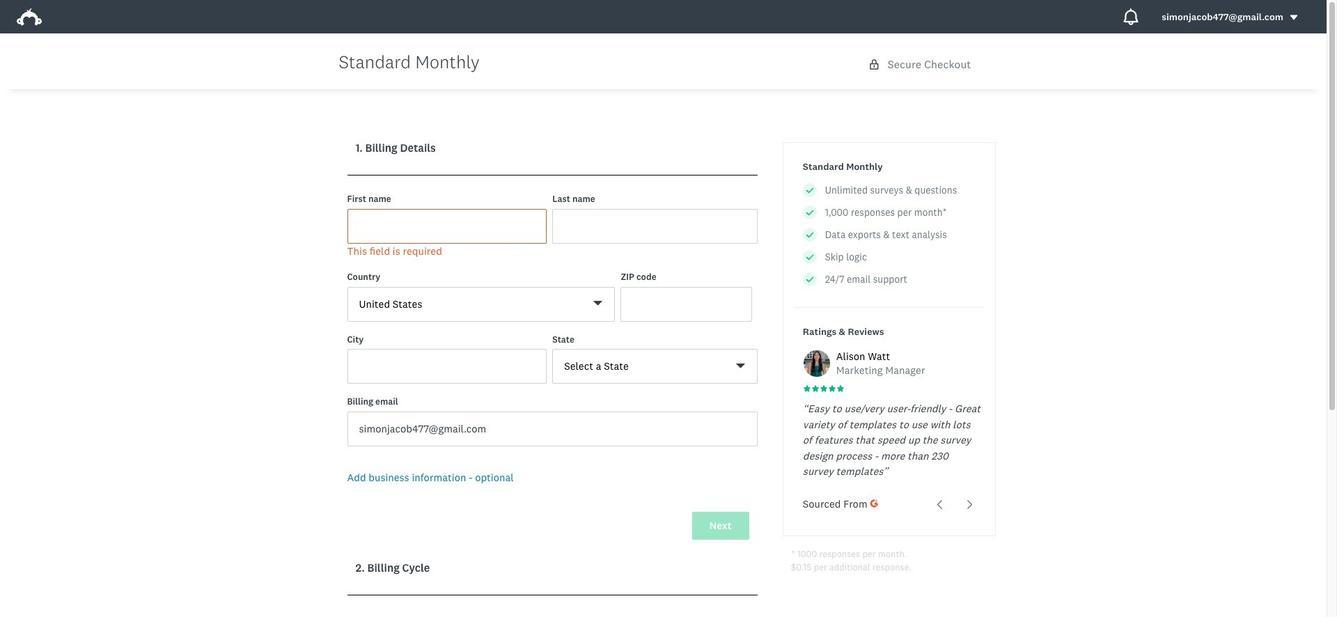 Task type: locate. For each thing, give the bounding box(es) containing it.
None text field
[[347, 209, 547, 244]]

products icon image
[[1123, 8, 1140, 25]]

None text field
[[553, 209, 758, 244], [347, 349, 547, 384], [347, 411, 758, 446], [553, 209, 758, 244], [347, 349, 547, 384], [347, 411, 758, 446]]

None telephone field
[[621, 287, 752, 322]]

chevronright image
[[965, 500, 976, 510]]

dropdown arrow image
[[1290, 13, 1299, 22]]



Task type: vqa. For each thing, say whether or not it's contained in the screenshot.
surveymonkey logo
yes



Task type: describe. For each thing, give the bounding box(es) containing it.
chevronleft image
[[935, 500, 946, 510]]

surveymonkey logo image
[[17, 8, 42, 26]]



